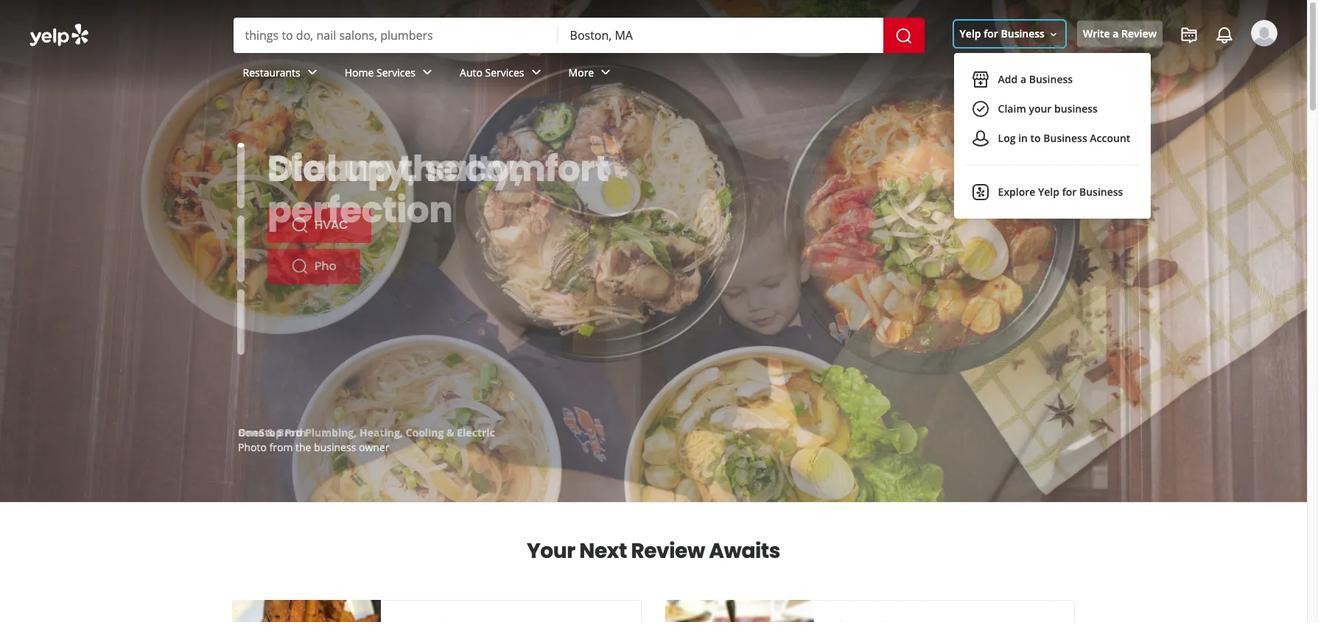 Task type: describe. For each thing, give the bounding box(es) containing it.
comfort
[[465, 144, 609, 194]]

next
[[580, 537, 627, 566]]

awaits
[[709, 537, 781, 566]]

24 friends v2 image
[[972, 130, 990, 148]]

24 add biz v2 image
[[972, 71, 990, 89]]

projects image
[[1181, 27, 1199, 44]]

to
[[1031, 132, 1041, 146]]

salty,
[[425, 144, 524, 194]]

restaurants link
[[231, 53, 333, 96]]

perfection
[[268, 186, 453, 235]]

write a review link
[[1078, 21, 1163, 48]]

explore yelp for business
[[999, 185, 1124, 199]]

business inside claim your business button
[[1055, 102, 1098, 116]]

onestop
[[238, 426, 282, 440]]

dial up the comfort
[[268, 144, 609, 194]]

plumbing,
[[305, 426, 357, 440]]

auto services link
[[448, 53, 557, 96]]

none search field inside search field
[[233, 18, 928, 53]]

services for home services
[[377, 65, 416, 79]]

your
[[1029, 102, 1052, 116]]

in
[[1019, 132, 1028, 146]]

services for auto services
[[485, 65, 525, 79]]

hvac
[[315, 217, 348, 234]]

0 vertical spatial for
[[984, 27, 999, 41]]

claim your business
[[999, 102, 1098, 116]]

steamy,
[[268, 144, 417, 194]]

up
[[344, 144, 392, 194]]

business inside onestop pro plumbing, heating, cooling & electric photo from the business owner
[[314, 441, 356, 455]]

24 chevron down v2 image for restaurants
[[304, 64, 321, 81]]

heating,
[[360, 426, 403, 440]]

steamy, salty, perfection
[[268, 144, 524, 235]]

explore
[[999, 185, 1036, 199]]

Find text field
[[245, 27, 547, 43]]

more link
[[557, 53, 627, 96]]

photo of tricky fish image
[[666, 601, 815, 623]]

from inside bone & broth photo from the business owner
[[269, 441, 293, 455]]

onestop pro plumbing, heating, cooling & electric link
[[238, 426, 495, 440]]

24 yelp for biz v2 image
[[972, 184, 990, 202]]

business right to
[[1044, 132, 1088, 146]]

business down 'account'
[[1080, 185, 1124, 199]]

account
[[1091, 132, 1131, 146]]

notifications image
[[1216, 27, 1234, 44]]

bone
[[238, 426, 264, 440]]

24 chevron down v2 image for more
[[597, 64, 615, 81]]

more
[[569, 65, 594, 79]]

explore banner section banner
[[0, 0, 1308, 503]]

add a business
[[999, 73, 1073, 87]]

bone & broth photo from the business owner
[[238, 426, 390, 455]]

Near text field
[[570, 27, 872, 43]]

log in to business account button
[[966, 124, 1139, 154]]

1 vertical spatial yelp
[[1039, 185, 1060, 199]]

the inside bone & broth photo from the business owner
[[296, 441, 311, 455]]

yelp for business button
[[954, 21, 1066, 48]]

yelp for business
[[960, 27, 1045, 41]]

24 search v2 image for dial up the comfort
[[291, 217, 309, 234]]

photo inside onestop pro plumbing, heating, cooling & electric photo from the business owner
[[238, 441, 267, 455]]

business inside bone & broth photo from the business owner
[[314, 441, 356, 455]]



Task type: locate. For each thing, give the bounding box(es) containing it.
a
[[1113, 27, 1119, 41], [1021, 73, 1027, 87]]

claim
[[999, 102, 1027, 116]]

business categories element
[[231, 53, 1278, 96]]

yelp right explore
[[1039, 185, 1060, 199]]

0 vertical spatial yelp
[[960, 27, 982, 41]]

log in to business account
[[999, 132, 1131, 146]]

0 vertical spatial 24 search v2 image
[[291, 217, 309, 234]]

cooling
[[406, 426, 444, 440]]

24 chevron down v2 image inside restaurants link
[[304, 64, 321, 81]]

24 chevron down v2 image
[[304, 64, 321, 81], [419, 64, 436, 81], [597, 64, 615, 81]]

pho
[[315, 258, 337, 275]]

services left 24 chevron down v2 image at the left top
[[485, 65, 525, 79]]

hvac link
[[268, 208, 372, 243]]

0 horizontal spatial a
[[1021, 73, 1027, 87]]

&
[[267, 426, 275, 440], [447, 426, 455, 440]]

24 chevron down v2 image for home services
[[419, 64, 436, 81]]

24 chevron down v2 image left auto
[[419, 64, 436, 81]]

photo of the heights image
[[232, 601, 381, 623]]

yelp
[[960, 27, 982, 41], [1039, 185, 1060, 199]]

broth
[[277, 426, 307, 440]]

review for next
[[631, 537, 705, 566]]

write
[[1084, 27, 1111, 41]]

1 none field from the left
[[245, 27, 547, 43]]

1 horizontal spatial services
[[485, 65, 525, 79]]

none field 'find'
[[245, 27, 547, 43]]

write a review
[[1084, 27, 1157, 41]]

1 horizontal spatial none field
[[570, 27, 872, 43]]

1 horizontal spatial a
[[1113, 27, 1119, 41]]

2 none field from the left
[[570, 27, 872, 43]]

24 chevron down v2 image inside more link
[[597, 64, 615, 81]]

0 horizontal spatial none field
[[245, 27, 547, 43]]

1 24 chevron down v2 image from the left
[[304, 64, 321, 81]]

business
[[1055, 102, 1098, 116], [314, 441, 356, 455], [314, 441, 356, 455]]

24 search v2 image left pho
[[291, 258, 309, 276]]

24 search v2 image left hvac
[[291, 217, 309, 234]]

for up 24 add biz v2 'icon'
[[984, 27, 999, 41]]

0 vertical spatial review
[[1122, 27, 1157, 41]]

24 chevron down v2 image
[[528, 64, 545, 81]]

1 horizontal spatial for
[[1063, 185, 1077, 199]]

2 services from the left
[[485, 65, 525, 79]]

16 chevron down v2 image
[[1048, 29, 1060, 40]]

1 & from the left
[[267, 426, 275, 440]]

explore yelp for business button
[[966, 178, 1139, 207]]

search image
[[895, 27, 913, 45]]

none field near
[[570, 27, 872, 43]]

1 vertical spatial for
[[1063, 185, 1077, 199]]

none search field containing yelp for business
[[0, 0, 1308, 219]]

log
[[999, 132, 1016, 146]]

1 24 search v2 image from the top
[[291, 217, 309, 234]]

0 horizontal spatial review
[[631, 537, 705, 566]]

24 search v2 image inside pho link
[[291, 258, 309, 276]]

auto services
[[460, 65, 525, 79]]

0 horizontal spatial for
[[984, 27, 999, 41]]

a for add
[[1021, 73, 1027, 87]]

electric
[[457, 426, 495, 440]]

1 vertical spatial review
[[631, 537, 705, 566]]

24 chevron down v2 image inside the home services link
[[419, 64, 436, 81]]

2 24 search v2 image from the top
[[291, 258, 309, 276]]

photo
[[238, 441, 267, 455], [238, 441, 267, 455]]

1 vertical spatial 24 search v2 image
[[291, 258, 309, 276]]

1 horizontal spatial review
[[1122, 27, 1157, 41]]

0 horizontal spatial yelp
[[960, 27, 982, 41]]

home services link
[[333, 53, 448, 96]]

claim your business button
[[966, 95, 1139, 124]]

onestop pro plumbing, heating, cooling & electric photo from the business owner
[[238, 426, 495, 455]]

dial
[[268, 144, 337, 194]]

from
[[269, 441, 293, 455], [269, 441, 293, 455]]

2 24 chevron down v2 image from the left
[[419, 64, 436, 81]]

brad k. image
[[1252, 20, 1278, 46]]

None field
[[245, 27, 547, 43], [570, 27, 872, 43]]

auto
[[460, 65, 483, 79]]

business left 16 chevron down v2 image
[[1001, 27, 1045, 41]]

the inside onestop pro plumbing, heating, cooling & electric photo from the business owner
[[296, 441, 311, 455]]

1 horizontal spatial yelp
[[1039, 185, 1060, 199]]

bone & broth link
[[238, 426, 307, 440]]

the
[[399, 144, 458, 194], [296, 441, 311, 455], [296, 441, 311, 455]]

home services
[[345, 65, 416, 79]]

a for write
[[1113, 27, 1119, 41]]

owner inside bone & broth photo from the business owner
[[359, 441, 390, 455]]

3 24 chevron down v2 image from the left
[[597, 64, 615, 81]]

your
[[527, 537, 576, 566]]

& inside bone & broth photo from the business owner
[[267, 426, 275, 440]]

review right next
[[631, 537, 705, 566]]

pro
[[285, 426, 303, 440]]

24 search v2 image inside hvac link
[[291, 217, 309, 234]]

add
[[999, 73, 1018, 87]]

0 horizontal spatial services
[[377, 65, 416, 79]]

none field up business categories element
[[570, 27, 872, 43]]

owner inside onestop pro plumbing, heating, cooling & electric photo from the business owner
[[359, 441, 390, 455]]

photo inside bone & broth photo from the business owner
[[238, 441, 267, 455]]

your next review awaits
[[527, 537, 781, 566]]

business up claim your business
[[1030, 73, 1073, 87]]

a right add on the top right
[[1021, 73, 1027, 87]]

None search field
[[0, 0, 1308, 219]]

review for a
[[1122, 27, 1157, 41]]

add a business button
[[966, 65, 1139, 95]]

owner
[[359, 441, 390, 455], [359, 441, 390, 455]]

2 & from the left
[[447, 426, 455, 440]]

review inside user actions element
[[1122, 27, 1157, 41]]

services
[[377, 65, 416, 79], [485, 65, 525, 79]]

24 search v2 image for steamy, salty, perfection
[[291, 258, 309, 276]]

0 horizontal spatial &
[[267, 426, 275, 440]]

24 chevron down v2 image right more
[[597, 64, 615, 81]]

services right home
[[377, 65, 416, 79]]

24 chevron down v2 image right restaurants
[[304, 64, 321, 81]]

24 search v2 image
[[291, 217, 309, 234], [291, 258, 309, 276]]

& right bone
[[267, 426, 275, 440]]

2 horizontal spatial 24 chevron down v2 image
[[597, 64, 615, 81]]

& left electric
[[447, 426, 455, 440]]

review right write
[[1122, 27, 1157, 41]]

0 vertical spatial a
[[1113, 27, 1119, 41]]

home
[[345, 65, 374, 79]]

1 horizontal spatial 24 chevron down v2 image
[[419, 64, 436, 81]]

review
[[1122, 27, 1157, 41], [631, 537, 705, 566]]

user actions element
[[948, 18, 1299, 219]]

None search field
[[233, 18, 928, 53]]

pho link
[[268, 249, 360, 285]]

for
[[984, 27, 999, 41], [1063, 185, 1077, 199]]

a inside button
[[1021, 73, 1027, 87]]

& inside onestop pro plumbing, heating, cooling & electric photo from the business owner
[[447, 426, 455, 440]]

24 claim v2 image
[[972, 101, 990, 118]]

1 horizontal spatial &
[[447, 426, 455, 440]]

none field up the home services link
[[245, 27, 547, 43]]

1 vertical spatial a
[[1021, 73, 1027, 87]]

a right write
[[1113, 27, 1119, 41]]

from inside onestop pro plumbing, heating, cooling & electric photo from the business owner
[[269, 441, 293, 455]]

restaurants
[[243, 65, 301, 79]]

yelp up 24 add biz v2 'icon'
[[960, 27, 982, 41]]

0 horizontal spatial 24 chevron down v2 image
[[304, 64, 321, 81]]

business
[[1001, 27, 1045, 41], [1030, 73, 1073, 87], [1044, 132, 1088, 146], [1080, 185, 1124, 199]]

for right explore
[[1063, 185, 1077, 199]]

1 services from the left
[[377, 65, 416, 79]]



Task type: vqa. For each thing, say whether or not it's contained in the screenshot.
Open Now button on the left
no



